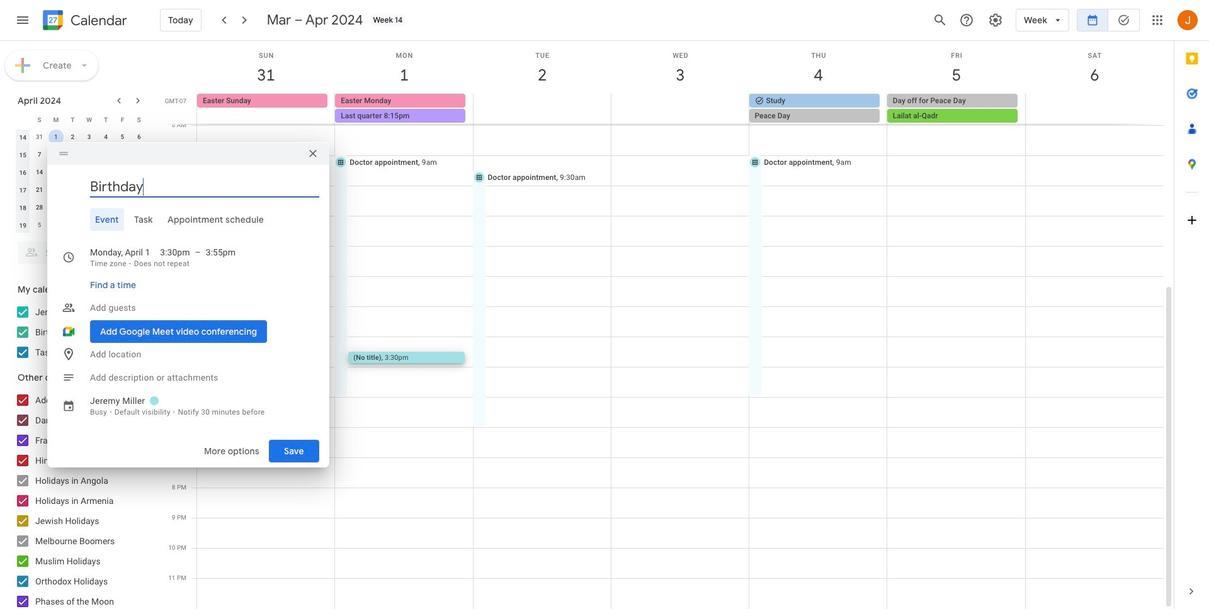 Task type: describe. For each thing, give the bounding box(es) containing it.
may 3 element
[[115, 200, 130, 215]]

1 element
[[48, 130, 64, 145]]

may 2 element
[[98, 200, 113, 215]]

may 9 element
[[98, 218, 113, 233]]

to element
[[195, 246, 201, 258]]

4 element
[[98, 130, 113, 145]]

3 element
[[82, 130, 97, 145]]

may 4 element
[[131, 200, 147, 215]]

other calendars list
[[3, 390, 156, 610]]

may 8 element
[[82, 218, 97, 233]]

1 horizontal spatial tab list
[[1174, 41, 1209, 574]]

may 11 element
[[131, 218, 147, 233]]

7 element
[[32, 147, 47, 162]]

column header inside april 2024 grid
[[14, 111, 31, 128]]

20 element
[[131, 165, 147, 180]]

heading inside 'calendar' element
[[68, 13, 127, 28]]

april 2024 grid
[[12, 111, 147, 234]]

14 element
[[32, 165, 47, 180]]

12 element
[[115, 147, 130, 162]]

may 1 element
[[82, 200, 97, 215]]

calendar element
[[40, 8, 127, 35]]

21 element
[[32, 183, 47, 198]]

may 10 element
[[115, 218, 130, 233]]

0 horizontal spatial tab list
[[57, 208, 319, 231]]

6 element
[[131, 130, 147, 145]]

main drawer image
[[15, 13, 30, 28]]

27 element
[[131, 183, 147, 198]]

may 5 element
[[32, 218, 47, 233]]



Task type: locate. For each thing, give the bounding box(es) containing it.
15 element
[[48, 165, 64, 180]]

tab list
[[1174, 41, 1209, 574], [57, 208, 319, 231]]

row group
[[14, 128, 147, 234]]

cell
[[335, 94, 473, 124], [473, 94, 611, 124], [611, 94, 749, 124], [749, 94, 887, 124], [887, 94, 1025, 124], [1025, 94, 1163, 124], [48, 128, 64, 146], [64, 164, 81, 181], [81, 164, 98, 181], [98, 164, 114, 181], [114, 164, 131, 181]]

11 element
[[98, 147, 113, 162]]

Add title text field
[[90, 177, 319, 196]]

row group inside april 2024 grid
[[14, 128, 147, 234]]

5 element
[[115, 130, 130, 145]]

9 element
[[65, 147, 80, 162]]

24 element
[[82, 183, 97, 198]]

my calendars list
[[3, 302, 156, 363]]

25 element
[[98, 183, 113, 198]]

2 element
[[65, 130, 80, 145]]

row
[[191, 94, 1174, 124], [14, 111, 147, 128], [14, 128, 147, 146], [14, 146, 147, 164], [14, 164, 147, 181], [14, 181, 147, 199], [14, 199, 147, 217], [14, 217, 147, 234]]

heading
[[68, 13, 127, 28]]

Search for people text field
[[25, 242, 136, 264]]

29 element
[[48, 200, 64, 215]]

None search field
[[0, 237, 156, 264]]

column header
[[14, 111, 31, 128]]

settings menu image
[[988, 13, 1003, 28]]

may 6 element
[[48, 218, 64, 233]]

26 element
[[115, 183, 130, 198]]

march 31 element
[[32, 130, 47, 145]]

22 element
[[48, 183, 64, 198]]

8 element
[[48, 147, 64, 162]]

grid
[[161, 41, 1174, 610]]

28 element
[[32, 200, 47, 215]]

13 element
[[131, 147, 147, 162]]

10 element
[[82, 147, 97, 162]]



Task type: vqa. For each thing, say whether or not it's contained in the screenshot.
25 Element
yes



